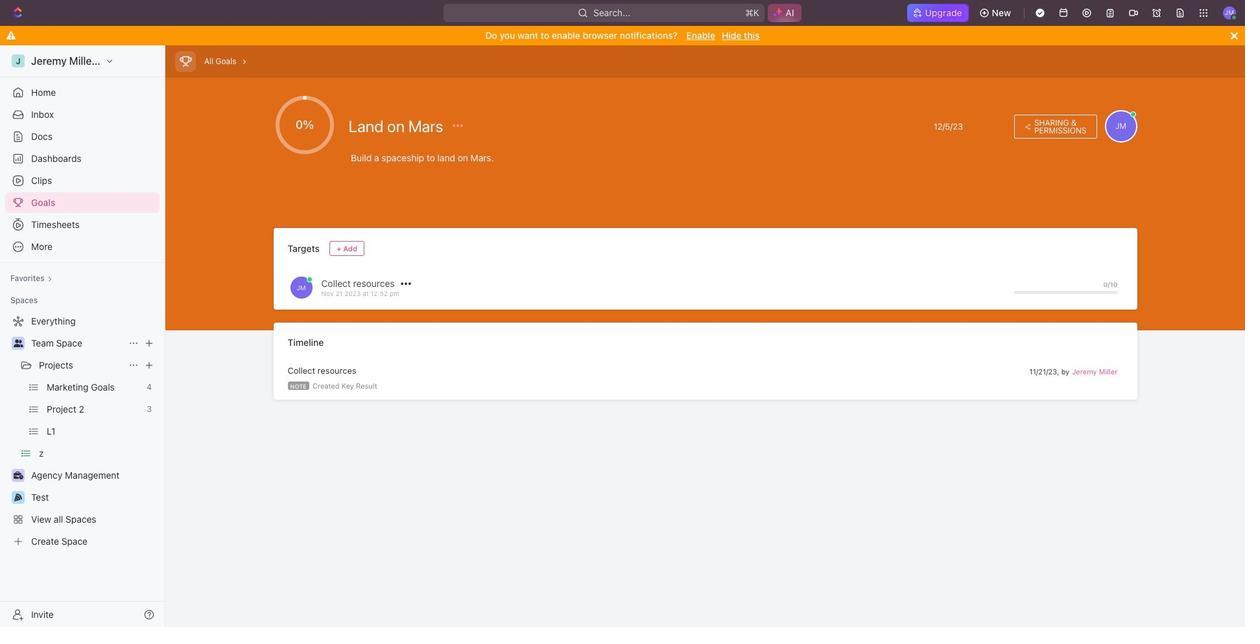 Task type: describe. For each thing, give the bounding box(es) containing it.
sidebar navigation
[[0, 45, 168, 628]]

pizza slice image
[[14, 494, 22, 502]]



Task type: locate. For each thing, give the bounding box(es) containing it.
user group image
[[13, 340, 23, 348]]

business time image
[[13, 472, 23, 480]]

tree
[[5, 311, 160, 553]]

tree inside the sidebar navigation
[[5, 311, 160, 553]]

jeremy miller's workspace, , element
[[12, 54, 25, 67]]



Task type: vqa. For each thing, say whether or not it's contained in the screenshot.
tree within Sidebar navigation
yes



